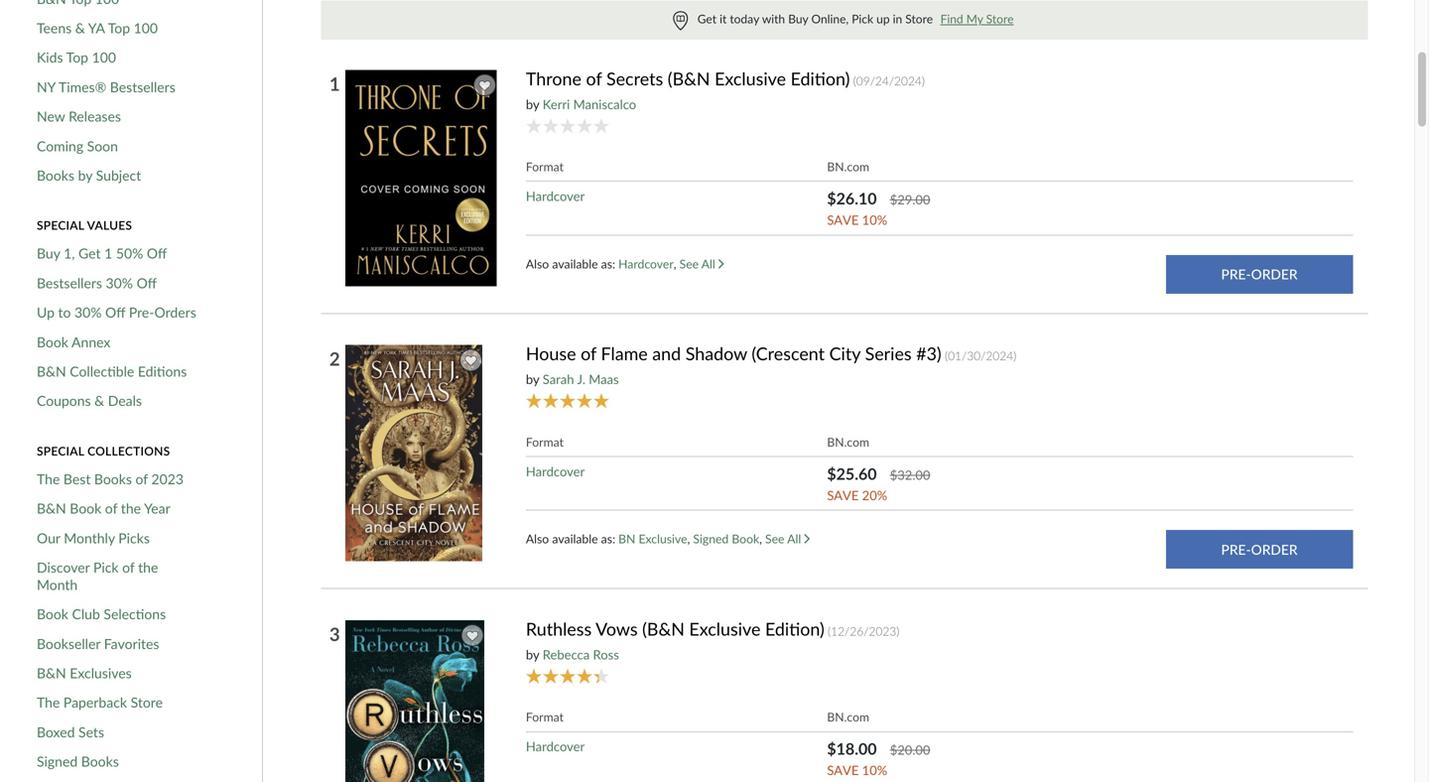 Task type: describe. For each thing, give the bounding box(es) containing it.
and
[[652, 343, 681, 364]]

2 vertical spatial books
[[81, 753, 119, 770]]

coming
[[37, 137, 83, 154]]

50%
[[116, 245, 143, 262]]

$26.10 link
[[827, 189, 877, 208]]

bookseller favorites link
[[37, 635, 159, 652]]

2 horizontal spatial ,
[[759, 532, 762, 546]]

maniscalco
[[573, 96, 636, 112]]

year
[[144, 500, 170, 517]]

$29.00 save 10%
[[827, 192, 930, 228]]

edition) inside throne of secrets (b&n exclusive edition) (09/24/2024) by kerri maniscalco
[[791, 68, 850, 89]]

ny
[[37, 78, 55, 95]]

$18.00 link
[[827, 739, 877, 758]]

$25.60
[[827, 464, 877, 483]]

ross
[[593, 647, 619, 662]]

$26.10
[[827, 189, 877, 208]]

exclusive for edition)
[[715, 68, 786, 89]]

$32.00
[[890, 467, 930, 483]]

j.
[[577, 371, 585, 387]]

(b&n inside ruthless vows (b&n exclusive edition) (12/26/2023) by rebecca ross
[[642, 618, 685, 640]]

b&n book of the year
[[37, 500, 170, 517]]

all for the bottom right icon
[[787, 532, 801, 546]]

save for 3
[[827, 762, 859, 778]]

exclusive inside ruthless vows (b&n exclusive edition) (12/26/2023) by rebecca ross
[[689, 618, 761, 640]]

month
[[37, 576, 78, 593]]

vows
[[596, 618, 638, 640]]

0 horizontal spatial bestsellers
[[37, 274, 102, 291]]

(crescent
[[752, 343, 825, 364]]

by down coming soon link
[[78, 167, 92, 184]]

1 horizontal spatial store
[[905, 12, 933, 26]]

of inside the best books of 2023 link
[[135, 470, 148, 487]]

ya
[[88, 19, 105, 36]]

$32.00 save 20%
[[827, 467, 930, 503]]

& for deals
[[94, 392, 104, 409]]

by inside "house of flame and shadow (crescent city series #3) (01/30/2024) by sarah j. maas"
[[526, 371, 539, 387]]

b&n exclusives
[[37, 664, 132, 681]]

0 horizontal spatial 100
[[92, 49, 116, 66]]

hardcover link for 2
[[526, 463, 585, 479]]

teens & ya top 100 link
[[37, 19, 158, 37]]

deals
[[108, 392, 142, 409]]

available for hardcover
[[552, 257, 598, 271]]

also available as: hardcover ,
[[526, 257, 680, 271]]

ruthless
[[526, 618, 592, 640]]

bookseller
[[37, 635, 100, 652]]

bestsellers 30% off link
[[37, 274, 157, 292]]

0 vertical spatial books
[[37, 167, 74, 184]]

1 vertical spatial see all
[[765, 532, 804, 546]]

the best books of 2023
[[37, 470, 184, 487]]

bestsellers 30% off
[[37, 274, 157, 291]]

format for 2
[[526, 435, 564, 449]]

today
[[730, 12, 759, 26]]

format for 3
[[526, 710, 564, 724]]

orders
[[154, 304, 196, 321]]

exclusive for ,
[[639, 532, 687, 546]]

buy inside region
[[788, 12, 808, 26]]

& for ya
[[75, 19, 85, 36]]

coupons & deals link
[[37, 392, 142, 410]]

ny times® bestsellers link
[[37, 78, 175, 96]]

up to 30% off pre-orders
[[37, 304, 196, 321]]

collectible
[[70, 363, 134, 380]]

kids top 100 link
[[37, 49, 116, 66]]

#3)
[[916, 343, 942, 364]]

find my store link
[[933, 11, 1016, 27]]

2 vertical spatial off
[[105, 304, 125, 321]]

online,
[[811, 12, 849, 26]]

bn
[[618, 532, 636, 546]]

boxed
[[37, 723, 75, 740]]

city
[[829, 343, 861, 364]]

by inside ruthless vows (b&n exclusive edition) (12/26/2023) by rebecca ross
[[526, 647, 539, 662]]

new releases
[[37, 108, 121, 125]]

1 vertical spatial top
[[66, 49, 88, 66]]

subject
[[96, 167, 141, 184]]

(01/30/2024)
[[945, 349, 1017, 363]]

rebecca
[[543, 647, 590, 662]]

$20.00 save 10%
[[827, 742, 930, 778]]

b&n book of the year link
[[37, 500, 170, 517]]

bn.com for 1
[[827, 159, 869, 174]]

(09/24/2024)
[[853, 73, 925, 88]]

discover
[[37, 559, 90, 576]]

as: for hardcover
[[601, 257, 615, 271]]

throne
[[526, 68, 582, 89]]

get inside region
[[697, 12, 717, 26]]

kids top 100
[[37, 49, 116, 66]]

books by subject link
[[37, 167, 141, 184]]

0 horizontal spatial 1
[[104, 245, 112, 262]]

1 vertical spatial get
[[78, 245, 101, 262]]

coming soon link
[[37, 137, 118, 155]]

discover pick of the month
[[37, 559, 158, 593]]

30% inside the up to 30% off pre-orders link
[[74, 304, 102, 321]]

shadow
[[686, 343, 747, 364]]

(12/26/2023)
[[828, 624, 900, 638]]

our monthly picks link
[[37, 529, 150, 547]]

also for also available as: bn exclusive , signed book ,
[[526, 532, 549, 546]]

throne of secrets (b&n exclusive edition) (09/24/2024) by kerri maniscalco
[[526, 68, 925, 112]]

1 horizontal spatial ,
[[687, 532, 690, 546]]

coupons
[[37, 392, 91, 409]]

special collections
[[37, 443, 170, 458]]

signed books link
[[37, 753, 119, 770]]

paperback
[[63, 694, 127, 711]]

b&n for b&n exclusives
[[37, 664, 66, 681]]

save for 2
[[827, 487, 859, 503]]

teens & ya top 100
[[37, 19, 158, 36]]

coupons & deals
[[37, 392, 142, 409]]

1 vertical spatial buy
[[37, 245, 60, 262]]

0 horizontal spatial see all link
[[680, 257, 724, 271]]

secrets
[[606, 68, 663, 89]]

book annex
[[37, 333, 111, 350]]

0 horizontal spatial right image
[[718, 259, 724, 269]]

to
[[58, 304, 71, 321]]

my
[[966, 12, 983, 26]]

values
[[87, 218, 132, 232]]

by inside throne of secrets (b&n exclusive edition) (09/24/2024) by kerri maniscalco
[[526, 96, 539, 112]]

times®
[[59, 78, 106, 95]]

save for 1
[[827, 212, 859, 228]]

of inside "house of flame and shadow (crescent city series #3) (01/30/2024) by sarah j. maas"
[[581, 343, 596, 364]]

pre-
[[129, 304, 154, 321]]

of inside the discover pick of the month
[[122, 559, 135, 576]]

1 vertical spatial off
[[137, 274, 157, 291]]

throne of secrets (b&n exclusive edition) image
[[345, 69, 501, 287]]

of inside throne of secrets (b&n exclusive edition) (09/24/2024) by kerri maniscalco
[[586, 68, 602, 89]]

buy 1, get 1 50% off link
[[37, 245, 167, 262]]

teens
[[37, 19, 72, 36]]

book down up
[[37, 333, 68, 350]]

1 vertical spatial books
[[94, 470, 132, 487]]

1 vertical spatial right image
[[804, 534, 810, 544]]

sarah
[[543, 371, 574, 387]]

hardcover for 2
[[526, 463, 585, 479]]

hardcover link for 3
[[526, 739, 585, 754]]



Task type: locate. For each thing, give the bounding box(es) containing it.
0 horizontal spatial pick
[[93, 559, 119, 576]]

house
[[526, 343, 576, 364]]

2
[[329, 348, 340, 370]]

2 special from the top
[[37, 443, 84, 458]]

1 available from the top
[[552, 257, 598, 271]]

boxed sets
[[37, 723, 104, 740]]

save down "$18.00"
[[827, 762, 859, 778]]

of down the best books of 2023 link at left bottom
[[105, 500, 117, 517]]

30% up up to 30% off pre-orders
[[106, 274, 133, 291]]

collections
[[87, 443, 170, 458]]

b&n up our
[[37, 500, 66, 517]]

0 vertical spatial available
[[552, 257, 598, 271]]

format down the kerri
[[526, 159, 564, 174]]

0 vertical spatial edition)
[[791, 68, 850, 89]]

the left the 'year'
[[121, 500, 141, 517]]

3 save from the top
[[827, 762, 859, 778]]

get right 1,
[[78, 245, 101, 262]]

signed
[[693, 532, 729, 546], [37, 753, 78, 770]]

1,
[[64, 245, 75, 262]]

bn.com for 2
[[827, 435, 869, 449]]

$20.00
[[890, 742, 930, 758]]

all for the leftmost right icon
[[701, 257, 715, 271]]

all
[[701, 257, 715, 271], [787, 532, 801, 546]]

available left bn
[[552, 532, 598, 546]]

10% inside the $29.00 save 10%
[[862, 212, 887, 228]]

100 up ny times® bestsellers
[[92, 49, 116, 66]]

0 vertical spatial signed
[[693, 532, 729, 546]]

bn.com up $26.10 on the top of page
[[827, 159, 869, 174]]

bestsellers down 1,
[[37, 274, 102, 291]]

pick down our monthly picks link
[[93, 559, 119, 576]]

0 vertical spatial right image
[[718, 259, 724, 269]]

books down special collections
[[94, 470, 132, 487]]

3
[[329, 623, 340, 645]]

also left bn
[[526, 532, 549, 546]]

see all up shadow
[[680, 257, 718, 271]]

1 vertical spatial 1
[[104, 245, 112, 262]]

bn exclusive link
[[618, 532, 687, 546]]

up
[[37, 304, 55, 321]]

0 horizontal spatial &
[[75, 19, 85, 36]]

b&n for b&n book of the year
[[37, 500, 66, 517]]

bn.com for 3
[[827, 710, 869, 724]]

hardcover link up also available as: hardcover , at the left top of page
[[526, 188, 585, 204]]

1 horizontal spatial see
[[765, 532, 785, 546]]

of left 2023
[[135, 470, 148, 487]]

1 horizontal spatial &
[[94, 392, 104, 409]]

store right paperback
[[131, 694, 163, 711]]

10% for 1
[[862, 212, 887, 228]]

0 vertical spatial special
[[37, 218, 84, 232]]

bopis small image
[[673, 11, 688, 30]]

100 right ya
[[134, 19, 158, 36]]

right image
[[718, 259, 724, 269], [804, 534, 810, 544]]

2 format from the top
[[526, 435, 564, 449]]

exclusives
[[70, 664, 132, 681]]

2 vertical spatial b&n
[[37, 664, 66, 681]]

kerri maniscalco link
[[543, 96, 636, 112]]

0 vertical spatial save
[[827, 212, 859, 228]]

see
[[680, 257, 699, 271], [765, 532, 785, 546]]

edition)
[[791, 68, 850, 89], [765, 618, 825, 640]]

2 the from the top
[[37, 694, 60, 711]]

edition) down online,
[[791, 68, 850, 89]]

3 bn.com from the top
[[827, 710, 869, 724]]

0 vertical spatial top
[[108, 19, 130, 36]]

books down sets
[[81, 753, 119, 770]]

0 vertical spatial off
[[147, 245, 167, 262]]

bestsellers up releases at the top left of page
[[110, 78, 175, 95]]

0 horizontal spatial top
[[66, 49, 88, 66]]

1 also from the top
[[526, 257, 549, 271]]

save inside the $29.00 save 10%
[[827, 212, 859, 228]]

0 vertical spatial see
[[680, 257, 699, 271]]

top right ya
[[108, 19, 130, 36]]

store right in
[[905, 12, 933, 26]]

100
[[134, 19, 158, 36], [92, 49, 116, 66]]

(b&n inside throne of secrets (b&n exclusive edition) (09/24/2024) by kerri maniscalco
[[668, 68, 710, 89]]

2 save from the top
[[827, 487, 859, 503]]

0 vertical spatial 1
[[329, 72, 340, 95]]

off up pre-
[[137, 274, 157, 291]]

0 vertical spatial pick
[[852, 12, 873, 26]]

the
[[121, 500, 141, 517], [138, 559, 158, 576]]

format
[[526, 159, 564, 174], [526, 435, 564, 449], [526, 710, 564, 724]]

1 horizontal spatial see all
[[765, 532, 804, 546]]

of down picks
[[122, 559, 135, 576]]

1 vertical spatial format
[[526, 435, 564, 449]]

1 horizontal spatial 1
[[329, 72, 340, 95]]

20%
[[862, 487, 887, 503]]

30% right to
[[74, 304, 102, 321]]

coming soon
[[37, 137, 118, 154]]

top right kids
[[66, 49, 88, 66]]

right image up shadow
[[718, 259, 724, 269]]

0 vertical spatial 30%
[[106, 274, 133, 291]]

see for the bottom see all "link"
[[765, 532, 785, 546]]

up
[[877, 12, 890, 26]]

exclusive down signed book link on the bottom of page
[[689, 618, 761, 640]]

1 vertical spatial also
[[526, 532, 549, 546]]

&
[[75, 19, 85, 36], [94, 392, 104, 409]]

as: up the flame
[[601, 257, 615, 271]]

sarah j. maas link
[[543, 371, 619, 387]]

pick left up
[[852, 12, 873, 26]]

0 vertical spatial all
[[701, 257, 715, 271]]

2023
[[151, 470, 184, 487]]

0 vertical spatial the
[[121, 500, 141, 517]]

the for the paperback store
[[37, 694, 60, 711]]

buy
[[788, 12, 808, 26], [37, 245, 60, 262]]

1 vertical spatial 10%
[[862, 762, 887, 778]]

the for b&n book of the year
[[121, 500, 141, 517]]

hardcover down the sarah
[[526, 463, 585, 479]]

book club selections
[[37, 606, 166, 622]]

1 vertical spatial (b&n
[[642, 618, 685, 640]]

book down the month
[[37, 606, 68, 622]]

hardcover for 1
[[526, 188, 585, 204]]

1 vertical spatial available
[[552, 532, 598, 546]]

0 horizontal spatial ,
[[674, 257, 676, 271]]

special up 1,
[[37, 218, 84, 232]]

0 vertical spatial get
[[697, 12, 717, 26]]

(b&n right vows
[[642, 618, 685, 640]]

editions
[[138, 363, 187, 380]]

save inside $20.00 save 10%
[[827, 762, 859, 778]]

up to 30% off pre-orders link
[[37, 304, 196, 321]]

0 vertical spatial exclusive
[[715, 68, 786, 89]]

2 vertical spatial exclusive
[[689, 618, 761, 640]]

1 vertical spatial see all link
[[765, 532, 810, 546]]

house of flame and shadow (crescent city series #3) image
[[345, 344, 487, 562]]

1 horizontal spatial bestsellers
[[110, 78, 175, 95]]

special values
[[37, 218, 132, 232]]

1 bn.com from the top
[[827, 159, 869, 174]]

10% down '$26.10' link
[[862, 212, 887, 228]]

signed book link
[[693, 532, 759, 546]]

the paperback store link
[[37, 694, 163, 711]]

format down rebecca
[[526, 710, 564, 724]]

hardcover for 3
[[526, 739, 585, 754]]

b&n for b&n collectible editions
[[37, 363, 66, 380]]

throne of secrets (b&n exclusive edition) link
[[526, 68, 850, 90]]

see all link right signed book link on the bottom of page
[[765, 532, 810, 546]]

see all right signed book link on the bottom of page
[[765, 532, 804, 546]]

1 10% from the top
[[862, 212, 887, 228]]

,
[[674, 257, 676, 271], [687, 532, 690, 546], [759, 532, 762, 546]]

club
[[72, 606, 100, 622]]

all right signed book link on the bottom of page
[[787, 532, 801, 546]]

2 10% from the top
[[862, 762, 887, 778]]

2 also from the top
[[526, 532, 549, 546]]

exclusive
[[715, 68, 786, 89], [639, 532, 687, 546], [689, 618, 761, 640]]

releases
[[69, 108, 121, 125]]

2 vertical spatial bn.com
[[827, 710, 869, 724]]

the up 'boxed' on the left of page
[[37, 694, 60, 711]]

0 vertical spatial see all link
[[680, 257, 724, 271]]

the best books of 2023 link
[[37, 470, 184, 488]]

it
[[720, 12, 727, 26]]

off
[[147, 245, 167, 262], [137, 274, 157, 291], [105, 304, 125, 321]]

the down picks
[[138, 559, 158, 576]]

see right signed book link on the bottom of page
[[765, 532, 785, 546]]

all up shadow
[[701, 257, 715, 271]]

2 vertical spatial format
[[526, 710, 564, 724]]

1 format from the top
[[526, 159, 564, 174]]

1 the from the top
[[37, 470, 60, 487]]

exclusive down 'today'
[[715, 68, 786, 89]]

1 vertical spatial 100
[[92, 49, 116, 66]]

get it today with buy online, pick up in store find my store
[[697, 12, 1014, 26]]

1 vertical spatial the
[[37, 694, 60, 711]]

2 available from the top
[[552, 532, 598, 546]]

house of flame and shadow (crescent city series #3) (01/30/2024) by sarah j. maas
[[526, 343, 1017, 387]]

0 vertical spatial format
[[526, 159, 564, 174]]

by left the sarah
[[526, 371, 539, 387]]

1 vertical spatial bestsellers
[[37, 274, 102, 291]]

1 horizontal spatial buy
[[788, 12, 808, 26]]

off right 50%
[[147, 245, 167, 262]]

save inside "$32.00 save 20%"
[[827, 487, 859, 503]]

hardcover up also available as: hardcover , at the left top of page
[[526, 188, 585, 204]]

1 vertical spatial b&n
[[37, 500, 66, 517]]

hardcover link
[[526, 188, 585, 204], [618, 257, 674, 271], [526, 463, 585, 479], [526, 739, 585, 754]]

soon
[[87, 137, 118, 154]]

format down the sarah
[[526, 435, 564, 449]]

hardcover link down the sarah
[[526, 463, 585, 479]]

1 horizontal spatial top
[[108, 19, 130, 36]]

rebecca ross link
[[543, 647, 619, 662]]

edition) inside ruthless vows (b&n exclusive edition) (12/26/2023) by rebecca ross
[[765, 618, 825, 640]]

0 vertical spatial b&n
[[37, 363, 66, 380]]

save down '$26.10' link
[[827, 212, 859, 228]]

kids
[[37, 49, 63, 66]]

0 horizontal spatial 30%
[[74, 304, 102, 321]]

1 save from the top
[[827, 212, 859, 228]]

buy 1, get 1 50% off
[[37, 245, 167, 262]]

2 b&n from the top
[[37, 500, 66, 517]]

1 horizontal spatial get
[[697, 12, 717, 26]]

0 vertical spatial &
[[75, 19, 85, 36]]

0 horizontal spatial store
[[131, 694, 163, 711]]

None submit
[[1166, 255, 1353, 294], [1166, 530, 1353, 569], [1166, 255, 1353, 294], [1166, 530, 1353, 569]]

signed down 'boxed' on the left of page
[[37, 753, 78, 770]]

0 vertical spatial as:
[[601, 257, 615, 271]]

the for discover pick of the month
[[138, 559, 158, 576]]

2 bn.com from the top
[[827, 435, 869, 449]]

0 vertical spatial the
[[37, 470, 60, 487]]

as:
[[601, 257, 615, 271], [601, 532, 615, 546]]

new
[[37, 108, 65, 125]]

hardcover link down rebecca
[[526, 739, 585, 754]]

1 horizontal spatial see all link
[[765, 532, 810, 546]]

b&n collectible editions link
[[37, 363, 187, 380]]

1 horizontal spatial pick
[[852, 12, 873, 26]]

of up j.
[[581, 343, 596, 364]]

0 horizontal spatial see all
[[680, 257, 718, 271]]

1 vertical spatial exclusive
[[639, 532, 687, 546]]

the for the best books of 2023
[[37, 470, 60, 487]]

1 vertical spatial the
[[138, 559, 158, 576]]

1 vertical spatial pick
[[93, 559, 119, 576]]

book right bn exclusive link
[[732, 532, 759, 546]]

special for buy
[[37, 218, 84, 232]]

3 format from the top
[[526, 710, 564, 724]]

1 horizontal spatial signed
[[693, 532, 729, 546]]

30% inside bestsellers 30% off link
[[106, 274, 133, 291]]

1 horizontal spatial right image
[[804, 534, 810, 544]]

as: left bn
[[601, 532, 615, 546]]

0 vertical spatial bn.com
[[827, 159, 869, 174]]

3 b&n from the top
[[37, 664, 66, 681]]

also for also available as: hardcover ,
[[526, 257, 549, 271]]

see all link up shadow
[[680, 257, 724, 271]]

0 horizontal spatial all
[[701, 257, 715, 271]]

sets
[[78, 723, 104, 740]]

b&n down the bookseller
[[37, 664, 66, 681]]

bookseller favorites
[[37, 635, 159, 652]]

0 vertical spatial (b&n
[[668, 68, 710, 89]]

see for the leftmost see all "link"
[[680, 257, 699, 271]]

bn.com up "$18.00"
[[827, 710, 869, 724]]

1 vertical spatial edition)
[[765, 618, 825, 640]]

$18.00
[[827, 739, 877, 758]]

& inside 'link'
[[94, 392, 104, 409]]

0 horizontal spatial signed
[[37, 753, 78, 770]]

hardcover up and
[[618, 257, 674, 271]]

hardcover link up and
[[618, 257, 674, 271]]

1 b&n from the top
[[37, 363, 66, 380]]

of up kerri maniscalco link
[[586, 68, 602, 89]]

right image right signed book link on the bottom of page
[[804, 534, 810, 544]]

exclusive right bn
[[639, 532, 687, 546]]

hardcover down rebecca
[[526, 739, 585, 754]]

flame
[[601, 343, 648, 364]]

save down $25.60
[[827, 487, 859, 503]]

1 vertical spatial save
[[827, 487, 859, 503]]

region containing get it today with buy online, pick up in store
[[321, 0, 1368, 40]]

1 vertical spatial all
[[787, 532, 801, 546]]

picks
[[118, 529, 150, 546]]

1 horizontal spatial 30%
[[106, 274, 133, 291]]

signed right bn exclusive link
[[693, 532, 729, 546]]

1 vertical spatial &
[[94, 392, 104, 409]]

top
[[108, 19, 130, 36], [66, 49, 88, 66]]

see all link
[[680, 257, 724, 271], [765, 532, 810, 546]]

special up the best
[[37, 443, 84, 458]]

bn.com up $25.60
[[827, 435, 869, 449]]

book up monthly
[[70, 500, 101, 517]]

0 vertical spatial bestsellers
[[110, 78, 175, 95]]

10% for 3
[[862, 762, 887, 778]]

by left the kerri
[[526, 96, 539, 112]]

0 horizontal spatial see
[[680, 257, 699, 271]]

& left ya
[[75, 19, 85, 36]]

1 horizontal spatial all
[[787, 532, 801, 546]]

available for bn
[[552, 532, 598, 546]]

1 horizontal spatial 100
[[134, 19, 158, 36]]

exclusive inside throne of secrets (b&n exclusive edition) (09/24/2024) by kerri maniscalco
[[715, 68, 786, 89]]

as: for bn
[[601, 532, 615, 546]]

(b&n
[[668, 68, 710, 89], [642, 618, 685, 640]]

1 vertical spatial see
[[765, 532, 785, 546]]

books down "coming"
[[37, 167, 74, 184]]

the
[[37, 470, 60, 487], [37, 694, 60, 711]]

bn.com
[[827, 159, 869, 174], [827, 435, 869, 449], [827, 710, 869, 724]]

buy left 1,
[[37, 245, 60, 262]]

10% down $18.00 link
[[862, 762, 887, 778]]

get left it
[[697, 12, 717, 26]]

ruthless vows (b&n exclusive edition) image
[[345, 619, 489, 782]]

the inside the discover pick of the month
[[138, 559, 158, 576]]

hardcover link for 1
[[526, 188, 585, 204]]

edition) left (12/26/2023)
[[765, 618, 825, 640]]

buy right with
[[788, 12, 808, 26]]

store right my
[[986, 12, 1014, 26]]

selections
[[104, 606, 166, 622]]

the left the best
[[37, 470, 60, 487]]

best
[[63, 470, 91, 487]]

signed books
[[37, 753, 119, 770]]

off left pre-
[[105, 304, 125, 321]]

book club selections link
[[37, 606, 166, 623]]

b&n up coupons
[[37, 363, 66, 380]]

0 vertical spatial also
[[526, 257, 549, 271]]

available up house
[[552, 257, 598, 271]]

1 vertical spatial as:
[[601, 532, 615, 546]]

house of flame and shadow (crescent city series #3) link
[[526, 343, 942, 365]]

0 vertical spatial buy
[[788, 12, 808, 26]]

pick
[[852, 12, 873, 26], [93, 559, 119, 576]]

in
[[893, 12, 902, 26]]

see up and
[[680, 257, 699, 271]]

$25.60 link
[[827, 464, 877, 483]]

ny times® bestsellers
[[37, 78, 175, 95]]

by left rebecca
[[526, 647, 539, 662]]

1 vertical spatial 30%
[[74, 304, 102, 321]]

0 vertical spatial see all
[[680, 257, 718, 271]]

1 vertical spatial bn.com
[[827, 435, 869, 449]]

1 vertical spatial signed
[[37, 753, 78, 770]]

also up house
[[526, 257, 549, 271]]

new releases link
[[37, 108, 121, 125]]

format for 1
[[526, 159, 564, 174]]

region
[[321, 0, 1368, 40]]

1
[[329, 72, 340, 95], [104, 245, 112, 262]]

2 horizontal spatial store
[[986, 12, 1014, 26]]

pick inside the discover pick of the month
[[93, 559, 119, 576]]

of inside b&n book of the year link
[[105, 500, 117, 517]]

0 horizontal spatial get
[[78, 245, 101, 262]]

2 as: from the top
[[601, 532, 615, 546]]

1 special from the top
[[37, 218, 84, 232]]

book annex link
[[37, 333, 111, 351]]

ruthless vows (b&n exclusive edition) (12/26/2023) by rebecca ross
[[526, 618, 900, 662]]

& left deals
[[94, 392, 104, 409]]

(b&n right "secrets"
[[668, 68, 710, 89]]

find
[[940, 12, 963, 26]]

0 vertical spatial 100
[[134, 19, 158, 36]]

0 vertical spatial 10%
[[862, 212, 887, 228]]

books
[[37, 167, 74, 184], [94, 470, 132, 487], [81, 753, 119, 770]]

special for the
[[37, 443, 84, 458]]

1 as: from the top
[[601, 257, 615, 271]]

10% inside $20.00 save 10%
[[862, 762, 887, 778]]



Task type: vqa. For each thing, say whether or not it's contained in the screenshot.
bottom Silence
no



